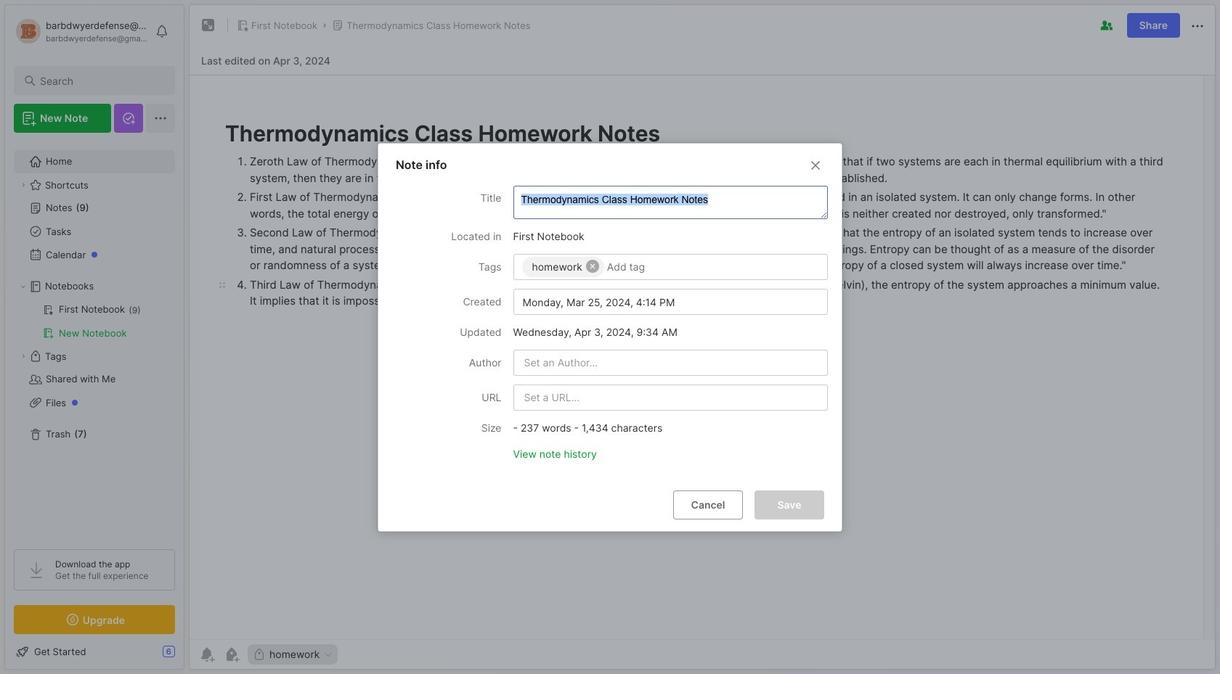 Task type: vqa. For each thing, say whether or not it's contained in the screenshot.
tree
yes



Task type: locate. For each thing, give the bounding box(es) containing it.
Set a URL… text field
[[523, 385, 821, 410]]

tree
[[5, 142, 184, 537]]

add tag image
[[223, 646, 240, 664]]

Search text field
[[40, 74, 162, 88]]

add a reminder image
[[198, 646, 216, 664]]

none search field inside the main element
[[40, 72, 162, 89]]

group inside the main element
[[14, 298, 174, 345]]

group
[[14, 298, 174, 345]]

None search field
[[40, 72, 162, 89]]

expand tags image
[[19, 352, 28, 361]]

Set an Author… text field
[[523, 350, 821, 375]]

Note Editor text field
[[190, 75, 1215, 640]]

Add tag field
[[605, 260, 729, 274]]

expand notebooks image
[[19, 282, 28, 291]]



Task type: describe. For each thing, give the bounding box(es) containing it.
close image
[[807, 156, 824, 174]]

tree inside the main element
[[5, 142, 184, 537]]

note window element
[[189, 4, 1216, 670]]

Untitled text field
[[520, 192, 827, 218]]

main element
[[0, 0, 189, 675]]

expand note image
[[200, 17, 217, 34]]

Created field
[[513, 289, 828, 315]]



